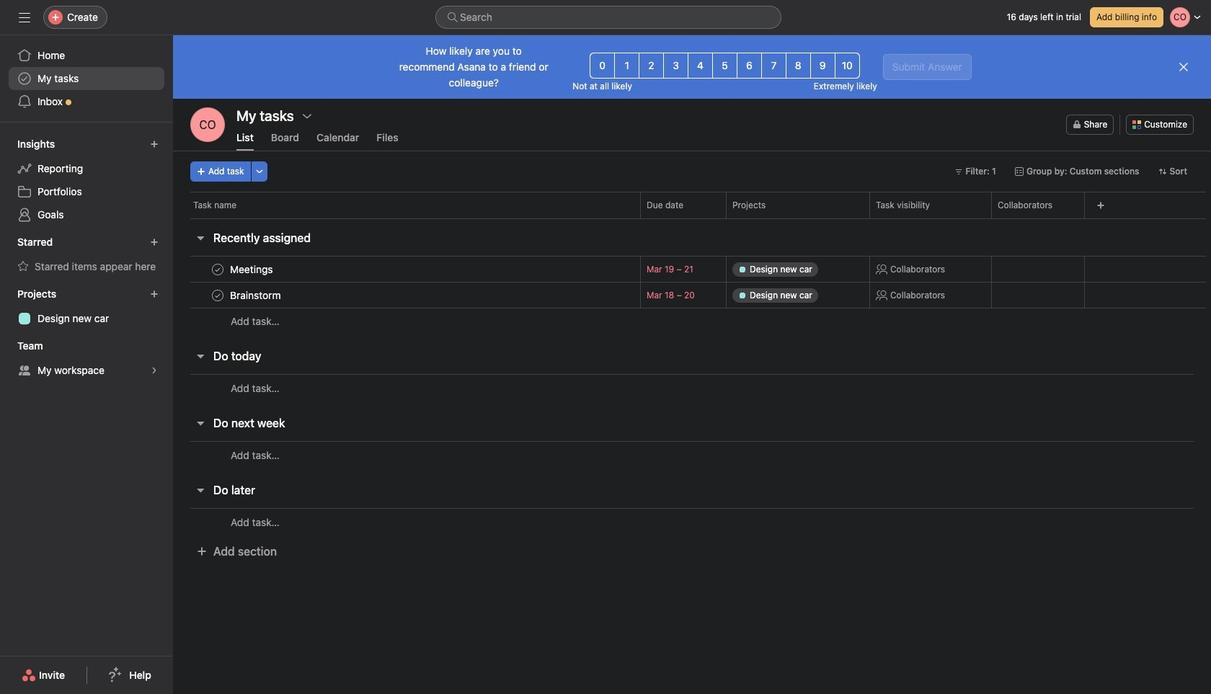 Task type: vqa. For each thing, say whether or not it's contained in the screenshot.
bottommost Mark complete checkbox
yes



Task type: describe. For each thing, give the bounding box(es) containing it.
new insights image
[[150, 140, 159, 149]]

insights element
[[0, 131, 173, 229]]

show options image
[[301, 110, 313, 122]]

add items to starred image
[[150, 238, 159, 247]]

header recently assigned tree grid
[[173, 256, 1212, 335]]

mark complete image
[[209, 287, 226, 304]]

more actions image
[[255, 167, 264, 176]]

starred element
[[0, 229, 173, 281]]

hide sidebar image
[[19, 12, 30, 23]]

view profile settings image
[[190, 107, 225, 142]]

teams element
[[0, 333, 173, 385]]

brainstorm cell
[[173, 282, 640, 309]]

see details, my workspace image
[[150, 366, 159, 375]]



Task type: locate. For each thing, give the bounding box(es) containing it.
mark complete checkbox down mark complete image
[[209, 287, 226, 304]]

dismiss image
[[1179, 61, 1190, 73]]

task name text field inside the meetings cell
[[227, 262, 277, 277]]

Mark complete checkbox
[[209, 261, 226, 278], [209, 287, 226, 304]]

2 mark complete checkbox from the top
[[209, 287, 226, 304]]

1 collapse task list for this group image from the top
[[195, 351, 206, 362]]

1 mark complete checkbox from the top
[[209, 261, 226, 278]]

mark complete image
[[209, 261, 226, 278]]

None radio
[[615, 53, 640, 79], [664, 53, 689, 79], [688, 53, 713, 79], [615, 53, 640, 79], [664, 53, 689, 79], [688, 53, 713, 79]]

0 vertical spatial task name text field
[[227, 262, 277, 277]]

1 vertical spatial task name text field
[[227, 288, 285, 303]]

task name text field right mark complete icon at the left top of page
[[227, 288, 285, 303]]

collapse task list for this group image
[[195, 351, 206, 362], [195, 485, 206, 496]]

None radio
[[590, 53, 615, 79], [639, 53, 664, 79], [713, 53, 738, 79], [737, 53, 762, 79], [762, 53, 787, 79], [786, 53, 811, 79], [811, 53, 836, 79], [835, 53, 860, 79], [590, 53, 615, 79], [639, 53, 664, 79], [713, 53, 738, 79], [737, 53, 762, 79], [762, 53, 787, 79], [786, 53, 811, 79], [811, 53, 836, 79], [835, 53, 860, 79]]

0 vertical spatial collapse task list for this group image
[[195, 232, 206, 244]]

list box
[[436, 6, 782, 29]]

1 vertical spatial mark complete checkbox
[[209, 287, 226, 304]]

column header
[[190, 192, 645, 219]]

1 vertical spatial collapse task list for this group image
[[195, 418, 206, 429]]

collapse task list for this group image
[[195, 232, 206, 244], [195, 418, 206, 429]]

row
[[173, 192, 1212, 219], [190, 218, 1207, 219], [173, 256, 1212, 283], [173, 282, 1212, 309], [173, 308, 1212, 335], [173, 374, 1212, 402], [173, 441, 1212, 469], [173, 508, 1212, 536]]

task name text field inside brainstorm cell
[[227, 288, 285, 303]]

1 task name text field from the top
[[227, 262, 277, 277]]

task name text field right mark complete image
[[227, 262, 277, 277]]

mark complete checkbox for task name text box within the the meetings cell
[[209, 261, 226, 278]]

mark complete checkbox for task name text box in brainstorm cell
[[209, 287, 226, 304]]

0 vertical spatial collapse task list for this group image
[[195, 351, 206, 362]]

2 collapse task list for this group image from the top
[[195, 418, 206, 429]]

add field image
[[1097, 201, 1106, 210]]

option group
[[590, 53, 860, 79]]

projects element
[[0, 281, 173, 333]]

global element
[[0, 35, 173, 122]]

2 collapse task list for this group image from the top
[[195, 485, 206, 496]]

meetings cell
[[173, 256, 640, 283]]

mark complete checkbox up mark complete icon at the left top of page
[[209, 261, 226, 278]]

task name text field for mark complete icon at the left top of page
[[227, 288, 285, 303]]

mark complete checkbox inside brainstorm cell
[[209, 287, 226, 304]]

1 collapse task list for this group image from the top
[[195, 232, 206, 244]]

mark complete checkbox inside the meetings cell
[[209, 261, 226, 278]]

1 vertical spatial collapse task list for this group image
[[195, 485, 206, 496]]

0 vertical spatial mark complete checkbox
[[209, 261, 226, 278]]

task name text field for mark complete image
[[227, 262, 277, 277]]

new project or portfolio image
[[150, 290, 159, 299]]

Task name text field
[[227, 262, 277, 277], [227, 288, 285, 303]]

2 task name text field from the top
[[227, 288, 285, 303]]



